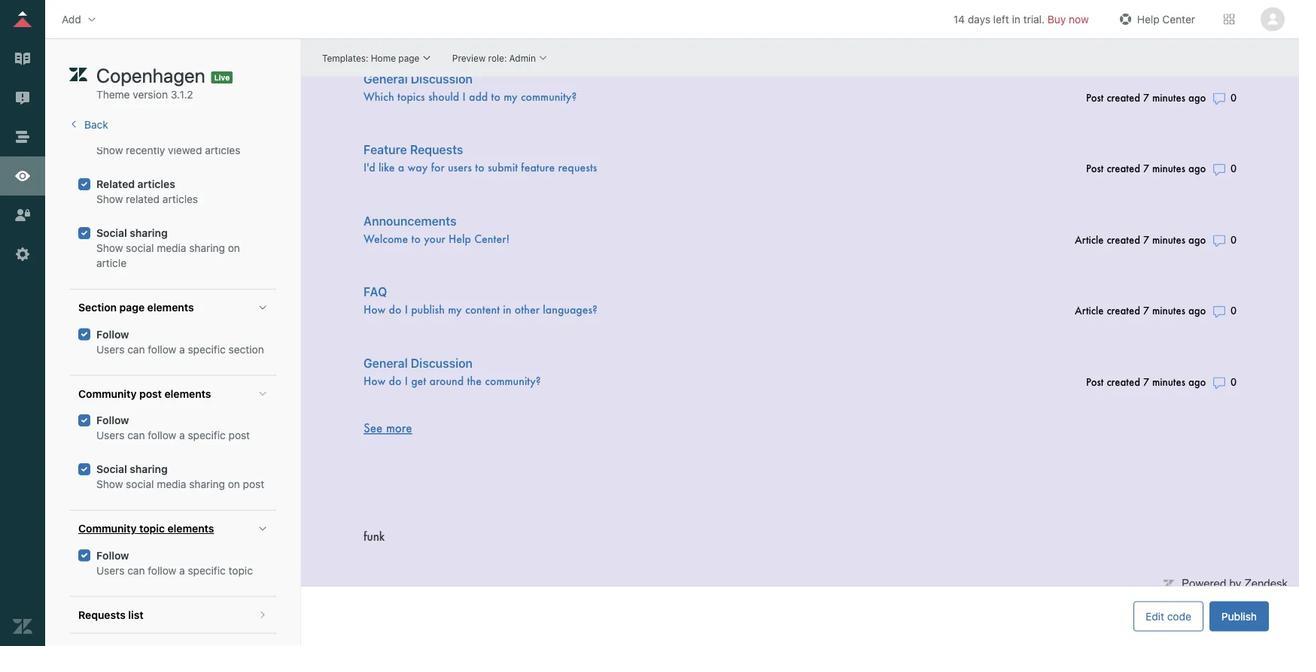 Task type: vqa. For each thing, say whether or not it's contained in the screenshot.
the Allow associated with see
no



Task type: describe. For each thing, give the bounding box(es) containing it.
community post elements button
[[69, 377, 276, 413]]

section page elements
[[78, 302, 194, 315]]

viewed
[[168, 144, 202, 157]]

specific for post
[[188, 430, 226, 442]]

back link
[[69, 119, 108, 131]]

elements for section page elements
[[147, 302, 194, 315]]

1 vertical spatial articles
[[138, 178, 175, 191]]

help center
[[1138, 13, 1196, 25]]

specific for topic
[[188, 565, 226, 578]]

manage articles image
[[13, 49, 32, 69]]

follow users can follow a specific post
[[96, 415, 250, 442]]

social for social sharing show social media sharing on post
[[96, 464, 127, 476]]

article
[[96, 258, 127, 270]]

edit
[[1146, 611, 1165, 623]]

elements for community topic elements
[[168, 524, 214, 536]]

show recently viewed articles
[[96, 144, 241, 157]]

follow for follow users can follow a specific post
[[96, 415, 129, 427]]

post inside dropdown button
[[139, 388, 162, 401]]

copenhagen
[[96, 64, 205, 87]]

a for post
[[179, 430, 185, 442]]

social sharing show social media sharing on article
[[96, 228, 240, 270]]

center
[[1163, 13, 1196, 25]]

3.1.2
[[171, 88, 193, 101]]

follow users can follow a specific section
[[96, 329, 264, 356]]

1 show from the top
[[96, 144, 123, 157]]

arrange content image
[[13, 127, 32, 147]]

follow for page
[[148, 344, 176, 356]]

Add button
[[57, 8, 102, 31]]

topic inside dropdown button
[[139, 524, 165, 536]]

on for show social media sharing on article
[[228, 243, 240, 255]]

in
[[1013, 13, 1021, 25]]

page
[[119, 302, 145, 315]]

topic inside the follow users can follow a specific topic
[[229, 565, 253, 578]]

section
[[78, 302, 117, 315]]

publish button
[[1210, 602, 1270, 632]]

buy
[[1048, 13, 1067, 25]]

show for social sharing show social media sharing on post
[[96, 479, 123, 491]]

live
[[214, 73, 230, 82]]

customize design image
[[13, 166, 32, 186]]

back
[[84, 119, 108, 131]]

follow for follow users can follow a specific topic
[[96, 550, 129, 563]]

can for follow users can follow a specific post
[[127, 430, 145, 442]]

post inside the follow users can follow a specific post
[[229, 430, 250, 442]]

now
[[1070, 13, 1090, 25]]

community topic elements
[[78, 524, 214, 536]]

edit code
[[1146, 611, 1192, 623]]

left
[[994, 13, 1010, 25]]

on for show social media sharing on post
[[228, 479, 240, 491]]

add
[[62, 13, 81, 25]]

sharing up section page elements dropdown button
[[189, 243, 225, 255]]

related articles show related articles
[[96, 178, 198, 206]]

version
[[133, 88, 168, 101]]

help
[[1138, 13, 1160, 25]]

social for social sharing show social media sharing on article
[[96, 228, 127, 240]]



Task type: locate. For each thing, give the bounding box(es) containing it.
sharing down the follow users can follow a specific post at the bottom left of the page
[[130, 464, 168, 476]]

0 vertical spatial follow
[[148, 344, 176, 356]]

community post elements
[[78, 388, 211, 401]]

0 vertical spatial social
[[126, 243, 154, 255]]

0 vertical spatial on
[[228, 243, 240, 255]]

social up article
[[126, 243, 154, 255]]

media inside social sharing show social media sharing on article
[[157, 243, 186, 255]]

requests list
[[78, 610, 144, 622]]

community for community post elements
[[78, 388, 137, 401]]

0 vertical spatial can
[[127, 344, 145, 356]]

2 on from the top
[[228, 479, 240, 491]]

users for users can follow a specific section
[[96, 344, 125, 356]]

2 vertical spatial elements
[[168, 524, 214, 536]]

specific inside the follow users can follow a specific post
[[188, 430, 226, 442]]

can inside the follow users can follow a specific topic
[[127, 565, 145, 578]]

2 vertical spatial can
[[127, 565, 145, 578]]

0 vertical spatial a
[[179, 344, 185, 356]]

2 social from the top
[[126, 479, 154, 491]]

moderate content image
[[13, 88, 32, 108]]

users up 'requests list'
[[96, 565, 125, 578]]

social for show social media sharing on post
[[126, 479, 154, 491]]

show for related articles show related articles
[[96, 193, 123, 206]]

a for topic
[[179, 565, 185, 578]]

media up community topic elements dropdown button
[[157, 479, 186, 491]]

a down section page elements dropdown button
[[179, 344, 185, 356]]

0 vertical spatial users
[[96, 344, 125, 356]]

user permissions image
[[13, 206, 32, 225]]

follow
[[148, 344, 176, 356], [148, 430, 176, 442], [148, 565, 176, 578]]

1 vertical spatial elements
[[165, 388, 211, 401]]

1 a from the top
[[179, 344, 185, 356]]

0 vertical spatial elements
[[147, 302, 194, 315]]

social
[[126, 243, 154, 255], [126, 479, 154, 491]]

2 community from the top
[[78, 524, 137, 536]]

users inside the follow users can follow a specific topic
[[96, 565, 125, 578]]

1 vertical spatial topic
[[229, 565, 253, 578]]

users inside follow users can follow a specific section
[[96, 344, 125, 356]]

post
[[139, 388, 162, 401], [229, 430, 250, 442], [243, 479, 265, 491]]

1 community from the top
[[78, 388, 137, 401]]

2 show from the top
[[96, 193, 123, 206]]

can for follow users can follow a specific topic
[[127, 565, 145, 578]]

social inside social sharing show social media sharing on post
[[126, 479, 154, 491]]

1 social from the top
[[96, 228, 127, 240]]

2 vertical spatial specific
[[188, 565, 226, 578]]

follow down "community post elements" on the bottom left of page
[[96, 415, 129, 427]]

1 users from the top
[[96, 344, 125, 356]]

requests
[[78, 610, 126, 622]]

social sharing show social media sharing on post
[[96, 464, 265, 491]]

0 horizontal spatial topic
[[139, 524, 165, 536]]

0 vertical spatial topic
[[139, 524, 165, 536]]

code
[[1168, 611, 1192, 623]]

show inside social sharing show social media sharing on article
[[96, 243, 123, 255]]

show
[[96, 144, 123, 157], [96, 193, 123, 206], [96, 243, 123, 255], [96, 479, 123, 491]]

2 vertical spatial follow
[[148, 565, 176, 578]]

elements for community post elements
[[165, 388, 211, 401]]

1 on from the top
[[228, 243, 240, 255]]

show down related
[[96, 193, 123, 206]]

1 vertical spatial follow
[[96, 415, 129, 427]]

theme
[[96, 88, 130, 101]]

2 follow from the top
[[148, 430, 176, 442]]

1 vertical spatial can
[[127, 430, 145, 442]]

1 vertical spatial specific
[[188, 430, 226, 442]]

2 vertical spatial post
[[243, 479, 265, 491]]

None button
[[1259, 7, 1288, 31]]

1 vertical spatial follow
[[148, 430, 176, 442]]

2 a from the top
[[179, 430, 185, 442]]

settings image
[[13, 245, 32, 264]]

3 can from the top
[[127, 565, 145, 578]]

specific
[[188, 344, 226, 356], [188, 430, 226, 442], [188, 565, 226, 578]]

1 media from the top
[[157, 243, 186, 255]]

14
[[954, 13, 966, 25]]

2 vertical spatial follow
[[96, 550, 129, 563]]

4 show from the top
[[96, 479, 123, 491]]

users down "community post elements" on the bottom left of page
[[96, 430, 125, 442]]

3 show from the top
[[96, 243, 123, 255]]

2 vertical spatial users
[[96, 565, 125, 578]]

1 vertical spatial media
[[157, 479, 186, 491]]

media down the related
[[157, 243, 186, 255]]

a
[[179, 344, 185, 356], [179, 430, 185, 442], [179, 565, 185, 578]]

section
[[229, 344, 264, 356]]

show up article
[[96, 243, 123, 255]]

elements up follow users can follow a specific section
[[147, 302, 194, 315]]

follow for topic
[[148, 565, 176, 578]]

1 horizontal spatial topic
[[229, 565, 253, 578]]

follow down section page elements dropdown button
[[148, 344, 176, 356]]

section page elements button
[[69, 290, 276, 327]]

sharing up community topic elements dropdown button
[[189, 479, 225, 491]]

sharing
[[130, 228, 168, 240], [189, 243, 225, 255], [130, 464, 168, 476], [189, 479, 225, 491]]

show up community topic elements
[[96, 479, 123, 491]]

can inside the follow users can follow a specific post
[[127, 430, 145, 442]]

community
[[78, 388, 137, 401], [78, 524, 137, 536]]

follow inside the follow users can follow a specific post
[[148, 430, 176, 442]]

users for users can follow a specific topic
[[96, 565, 125, 578]]

follow inside follow users can follow a specific section
[[148, 344, 176, 356]]

a inside the follow users can follow a specific post
[[179, 430, 185, 442]]

2 vertical spatial a
[[179, 565, 185, 578]]

community topic elements button
[[69, 512, 276, 548]]

trial.
[[1024, 13, 1045, 25]]

follow for follow users can follow a specific section
[[96, 329, 129, 341]]

theme version 3.1.2
[[96, 88, 193, 101]]

2 vertical spatial articles
[[163, 193, 198, 206]]

elements up the follow users can follow a specific topic
[[168, 524, 214, 536]]

community for community topic elements
[[78, 524, 137, 536]]

1 vertical spatial social
[[126, 479, 154, 491]]

1 vertical spatial a
[[179, 430, 185, 442]]

users for users can follow a specific post
[[96, 430, 125, 442]]

on
[[228, 243, 240, 255], [228, 479, 240, 491]]

1 follow from the top
[[96, 329, 129, 341]]

media for post
[[157, 479, 186, 491]]

help center button
[[1112, 8, 1201, 31]]

theme type image
[[69, 63, 87, 87]]

1 social from the top
[[126, 243, 154, 255]]

social up community topic elements
[[126, 479, 154, 491]]

can down community topic elements
[[127, 565, 145, 578]]

specific inside follow users can follow a specific section
[[188, 344, 226, 356]]

2 users from the top
[[96, 430, 125, 442]]

1 vertical spatial community
[[78, 524, 137, 536]]

3 follow from the top
[[96, 550, 129, 563]]

elements up the follow users can follow a specific post at the bottom left of the page
[[165, 388, 211, 401]]

can for follow users can follow a specific section
[[127, 344, 145, 356]]

can
[[127, 344, 145, 356], [127, 430, 145, 442], [127, 565, 145, 578]]

articles right viewed
[[205, 144, 241, 157]]

social
[[96, 228, 127, 240], [96, 464, 127, 476]]

0 vertical spatial specific
[[188, 344, 226, 356]]

follow inside the follow users can follow a specific post
[[96, 415, 129, 427]]

articles right the related
[[163, 193, 198, 206]]

topic
[[139, 524, 165, 536], [229, 565, 253, 578]]

can down "community post elements" on the bottom left of page
[[127, 430, 145, 442]]

3 specific from the top
[[188, 565, 226, 578]]

social up community topic elements
[[96, 464, 127, 476]]

elements
[[147, 302, 194, 315], [165, 388, 211, 401], [168, 524, 214, 536]]

follow down community topic elements
[[96, 550, 129, 563]]

2 media from the top
[[157, 479, 186, 491]]

social inside social sharing show social media sharing on article
[[126, 243, 154, 255]]

3 users from the top
[[96, 565, 125, 578]]

can down the "section page elements"
[[127, 344, 145, 356]]

1 vertical spatial on
[[228, 479, 240, 491]]

users down section
[[96, 344, 125, 356]]

a inside the follow users can follow a specific topic
[[179, 565, 185, 578]]

articles
[[205, 144, 241, 157], [138, 178, 175, 191], [163, 193, 198, 206]]

3 a from the top
[[179, 565, 185, 578]]

follow down community topic elements dropdown button
[[148, 565, 176, 578]]

specific down community topic elements dropdown button
[[188, 565, 226, 578]]

a for section
[[179, 344, 185, 356]]

2 specific from the top
[[188, 430, 226, 442]]

post inside social sharing show social media sharing on post
[[243, 479, 265, 491]]

2 can from the top
[[127, 430, 145, 442]]

a down community topic elements dropdown button
[[179, 565, 185, 578]]

on inside social sharing show social media sharing on article
[[228, 243, 240, 255]]

0 vertical spatial follow
[[96, 329, 129, 341]]

0 vertical spatial post
[[139, 388, 162, 401]]

specific inside the follow users can follow a specific topic
[[188, 565, 226, 578]]

2 social from the top
[[96, 464, 127, 476]]

requests list button
[[69, 598, 276, 634]]

media inside social sharing show social media sharing on post
[[157, 479, 186, 491]]

can inside follow users can follow a specific section
[[127, 344, 145, 356]]

show for social sharing show social media sharing on article
[[96, 243, 123, 255]]

follow users can follow a specific topic
[[96, 550, 253, 578]]

1 can from the top
[[127, 344, 145, 356]]

publish
[[1222, 611, 1258, 623]]

1 specific from the top
[[188, 344, 226, 356]]

show inside social sharing show social media sharing on post
[[96, 479, 123, 491]]

0 vertical spatial community
[[78, 388, 137, 401]]

articles up the related
[[138, 178, 175, 191]]

follow down community post elements dropdown button
[[148, 430, 176, 442]]

specific for section
[[188, 344, 226, 356]]

recently
[[126, 144, 165, 157]]

0 vertical spatial articles
[[205, 144, 241, 157]]

media for article
[[157, 243, 186, 255]]

1 vertical spatial users
[[96, 430, 125, 442]]

zendesk image
[[13, 618, 32, 637]]

a up social sharing show social media sharing on post
[[179, 430, 185, 442]]

users
[[96, 344, 125, 356], [96, 430, 125, 442], [96, 565, 125, 578]]

social inside social sharing show social media sharing on article
[[96, 228, 127, 240]]

follow inside the follow users can follow a specific topic
[[96, 550, 129, 563]]

show down back
[[96, 144, 123, 157]]

3 follow from the top
[[148, 565, 176, 578]]

specific left 'section'
[[188, 344, 226, 356]]

0 vertical spatial social
[[96, 228, 127, 240]]

users inside the follow users can follow a specific post
[[96, 430, 125, 442]]

social for show social media sharing on article
[[126, 243, 154, 255]]

0 vertical spatial media
[[157, 243, 186, 255]]

follow
[[96, 329, 129, 341], [96, 415, 129, 427], [96, 550, 129, 563]]

a inside follow users can follow a specific section
[[179, 344, 185, 356]]

zendesk products image
[[1225, 14, 1235, 24]]

on inside social sharing show social media sharing on post
[[228, 479, 240, 491]]

sharing down the related
[[130, 228, 168, 240]]

show inside the related articles show related articles
[[96, 193, 123, 206]]

list
[[128, 610, 144, 622]]

days
[[968, 13, 991, 25]]

1 vertical spatial social
[[96, 464, 127, 476]]

follow inside follow users can follow a specific section
[[96, 329, 129, 341]]

follow inside the follow users can follow a specific topic
[[148, 565, 176, 578]]

14 days left in trial. buy now
[[954, 13, 1090, 25]]

related
[[126, 193, 160, 206]]

2 follow from the top
[[96, 415, 129, 427]]

specific up social sharing show social media sharing on post
[[188, 430, 226, 442]]

social inside social sharing show social media sharing on post
[[96, 464, 127, 476]]

related
[[96, 178, 135, 191]]

1 vertical spatial post
[[229, 430, 250, 442]]

1 follow from the top
[[148, 344, 176, 356]]

media
[[157, 243, 186, 255], [157, 479, 186, 491]]

edit code button
[[1134, 602, 1204, 632]]

follow down section
[[96, 329, 129, 341]]

social up article
[[96, 228, 127, 240]]



